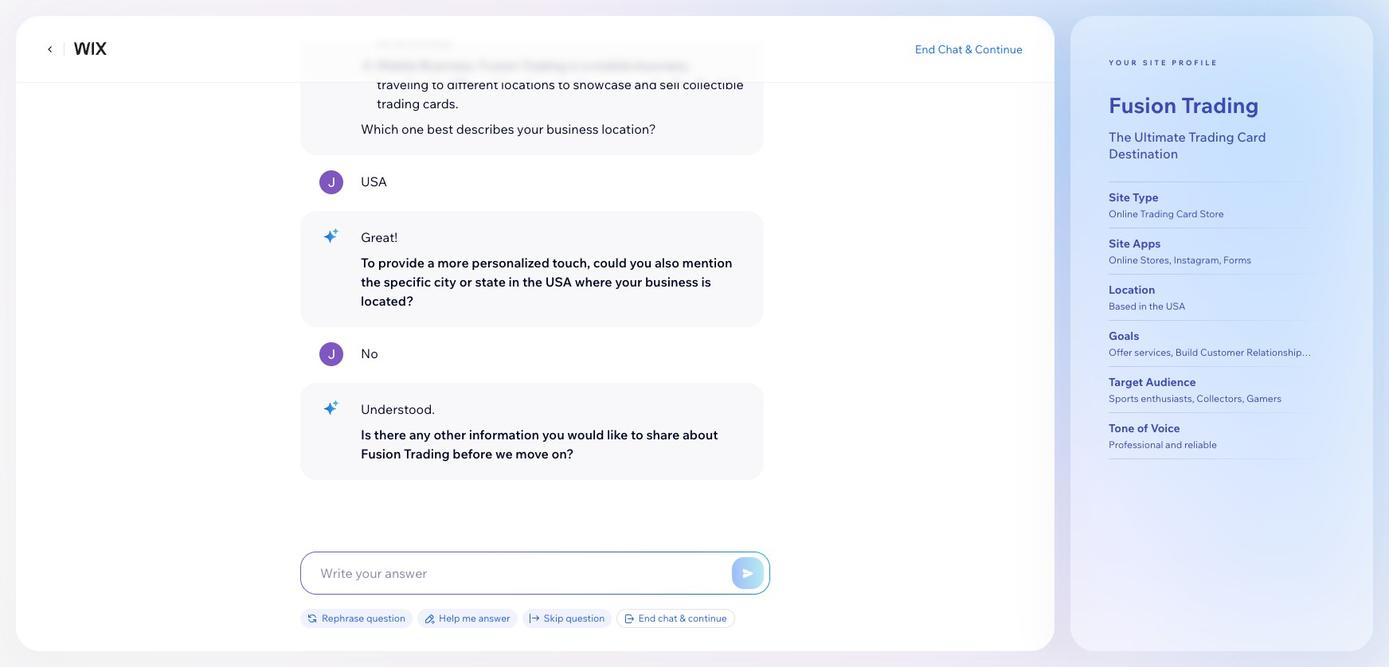 Task type: describe. For each thing, give the bounding box(es) containing it.
you inside is there any other information you would like to share about fusion trading before we move on?
[[543, 427, 565, 443]]

is there any other information you would like to share about fusion trading before we move on?
[[361, 427, 719, 462]]

chat
[[938, 42, 963, 57]]

mobile business: fusion trading is a mobile business, traveling to different locations to showcase and sell collectible trading cards.
[[377, 57, 744, 112]]

about
[[683, 427, 719, 443]]

rephrase question
[[322, 613, 406, 625]]

skip question
[[544, 613, 605, 625]]

more
[[438, 255, 469, 271]]

which one best describes your business location?
[[361, 121, 656, 137]]

site
[[1143, 58, 1169, 67]]

no
[[361, 346, 378, 362]]

also
[[655, 255, 680, 271]]

with
[[568, 13, 593, 29]]

and inside both online and local: fusion trading combines the convenience of online shopping with a physical store in [city/state].]
[[450, 0, 473, 10]]

where
[[575, 274, 613, 290]]

goals
[[1109, 329, 1140, 343]]

store
[[657, 13, 687, 29]]

rephrase
[[322, 613, 364, 625]]

trading down profile
[[1182, 92, 1260, 119]]

both
[[377, 0, 405, 10]]

in inside to provide a more personalized touch, could you also mention the specific city or state in the usa where your business is located?
[[509, 274, 520, 290]]

both online and local: fusion trading combines the convenience of online shopping with a physical store in [city/state].]
[[377, 0, 701, 48]]

there
[[374, 427, 407, 443]]

trading inside site type online trading card store
[[1141, 208, 1175, 220]]

convenience
[[377, 13, 452, 29]]

target
[[1109, 375, 1144, 389]]

your site profile
[[1109, 58, 1219, 67]]

cards.
[[423, 96, 459, 112]]

city
[[434, 274, 457, 290]]

usa inside to provide a more personalized touch, could you also mention the specific city or state in the usa where your business is located?
[[546, 274, 572, 290]]

voice
[[1151, 421, 1181, 436]]

and inside tone of voice professional and reliable
[[1166, 439, 1183, 451]]

site apps online stores, instagram, forms
[[1109, 236, 1252, 266]]

mobile
[[377, 57, 418, 73]]

is inside to provide a more personalized touch, could you also mention the specific city or state in the usa where your business is located?
[[702, 274, 712, 290]]

fusion inside both online and local: fusion trading combines the convenience of online shopping with a physical store in [city/state].]
[[513, 0, 553, 10]]

in inside the location based in the usa
[[1139, 300, 1147, 312]]

trading inside both online and local: fusion trading combines the convenience of online shopping with a physical store in [city/state].]
[[555, 0, 601, 10]]

describes
[[456, 121, 514, 137]]

stores,
[[1141, 254, 1172, 266]]

business:
[[421, 57, 477, 73]]

online inside both online and local: fusion trading combines the convenience of online shopping with a physical store in [city/state].]
[[408, 0, 447, 10]]

question for skip question
[[566, 613, 605, 625]]

could
[[594, 255, 627, 271]]

online
[[470, 13, 506, 29]]

of inside tone of voice professional and reliable
[[1138, 421, 1149, 436]]

before
[[453, 446, 493, 462]]

shopping
[[509, 13, 565, 29]]

continue
[[688, 613, 727, 625]]

sell
[[660, 77, 680, 92]]

showcase
[[573, 77, 632, 92]]

enthusiasts,
[[1142, 393, 1195, 405]]

collectors,
[[1197, 393, 1245, 405]]

touch,
[[553, 255, 591, 271]]

trading
[[377, 96, 420, 112]]

trading inside the ultimate trading card destination
[[1189, 129, 1235, 145]]

location?
[[602, 121, 656, 137]]

based
[[1109, 300, 1137, 312]]

skip
[[544, 613, 564, 625]]

best
[[427, 121, 454, 137]]

tone
[[1109, 421, 1135, 436]]

gamers
[[1247, 393, 1282, 405]]

0 vertical spatial usa
[[361, 174, 387, 190]]

of inside both online and local: fusion trading combines the convenience of online shopping with a physical store in [city/state].]
[[455, 13, 467, 29]]

the down the to
[[361, 274, 381, 290]]

personalized
[[472, 255, 550, 271]]

to provide a more personalized touch, could you also mention the specific city or state in the usa where your business is located?
[[361, 255, 733, 309]]

we
[[496, 446, 513, 462]]

to
[[361, 255, 376, 271]]

combines
[[603, 0, 661, 10]]

physical
[[606, 13, 654, 29]]

fusion inside mobile business: fusion trading is a mobile business, traveling to different locations to showcase and sell collectible trading cards.
[[480, 57, 519, 73]]

help me answer
[[439, 613, 511, 625]]

location based in the usa
[[1109, 283, 1186, 312]]

information
[[469, 427, 540, 443]]

you inside to provide a more personalized touch, could you also mention the specific city or state in the usa where your business is located?
[[630, 255, 652, 271]]

Write your answer text field
[[301, 553, 770, 595]]

in inside both online and local: fusion trading combines the convenience of online shopping with a physical store in [city/state].]
[[690, 13, 701, 29]]

trading inside mobile business: fusion trading is a mobile business, traveling to different locations to showcase and sell collectible trading cards.
[[522, 57, 567, 73]]

a inside to provide a more personalized touch, could you also mention the specific city or state in the usa where your business is located?
[[428, 255, 435, 271]]

share
[[647, 427, 680, 443]]

0 horizontal spatial business
[[547, 121, 599, 137]]

like
[[607, 427, 628, 443]]

jacob image for no
[[320, 343, 344, 367]]

end chat & continue button
[[916, 42, 1023, 57]]

or
[[460, 274, 472, 290]]

online for site type
[[1109, 208, 1139, 220]]

would
[[568, 427, 605, 443]]

destination
[[1109, 146, 1179, 162]]



Task type: locate. For each thing, give the bounding box(es) containing it.
1 horizontal spatial of
[[1138, 421, 1149, 436]]

1 vertical spatial is
[[702, 274, 712, 290]]

2 horizontal spatial a
[[596, 13, 603, 29]]

mention
[[683, 255, 733, 271]]

1 vertical spatial jacob image
[[320, 343, 344, 367]]

instagram,
[[1174, 254, 1222, 266]]

to up cards.
[[432, 77, 444, 92]]

a
[[596, 13, 603, 29], [582, 57, 589, 73], [428, 255, 435, 271]]

2 question from the left
[[566, 613, 605, 625]]

0 horizontal spatial of
[[455, 13, 467, 29]]

your down locations
[[517, 121, 544, 137]]

of
[[455, 13, 467, 29], [1138, 421, 1149, 436]]

trading inside is there any other information you would like to share about fusion trading before we move on?
[[404, 446, 450, 462]]

site for site apps
[[1109, 236, 1131, 251]]

type
[[1133, 190, 1159, 204]]

you up on?
[[543, 427, 565, 443]]

fusion trading
[[1109, 92, 1260, 119]]

mobile
[[592, 57, 633, 73]]

move
[[516, 446, 549, 462]]

0 vertical spatial end
[[916, 42, 936, 57]]

the ultimate trading card destination
[[1109, 129, 1267, 162]]

in down location
[[1139, 300, 1147, 312]]

site left type
[[1109, 190, 1131, 204]]

your down could
[[615, 274, 643, 290]]

and
[[450, 0, 473, 10], [635, 77, 657, 92], [1166, 439, 1183, 451]]

ultimate
[[1135, 129, 1186, 145]]

0 horizontal spatial question
[[367, 613, 406, 625]]

site inside site type online trading card store
[[1109, 190, 1131, 204]]

of up professional on the right bottom of page
[[1138, 421, 1149, 436]]

1 vertical spatial a
[[582, 57, 589, 73]]

great!
[[361, 230, 398, 245]]

card left store
[[1177, 208, 1198, 220]]

card inside site type online trading card store
[[1177, 208, 1198, 220]]

sports
[[1109, 393, 1139, 405]]

professional
[[1109, 439, 1164, 451]]

1 jacob image from the top
[[320, 171, 344, 194]]

1 horizontal spatial &
[[966, 42, 973, 57]]

business,
[[636, 57, 691, 73]]

1 horizontal spatial and
[[635, 77, 657, 92]]

state
[[475, 274, 506, 290]]

jacob image
[[320, 171, 344, 194], [320, 343, 344, 367]]

usa inside the location based in the usa
[[1167, 300, 1186, 312]]

0 vertical spatial you
[[630, 255, 652, 271]]

continue
[[975, 42, 1023, 57]]

site inside "site apps online stores, instagram, forms"
[[1109, 236, 1131, 251]]

target audience sports enthusiasts, collectors, gamers
[[1109, 375, 1282, 405]]

forms
[[1224, 254, 1252, 266]]

1 vertical spatial your
[[615, 274, 643, 290]]

your inside to provide a more personalized touch, could you also mention the specific city or state in the usa where your business is located?
[[615, 274, 643, 290]]

1 horizontal spatial end
[[916, 42, 936, 57]]

0 vertical spatial in
[[690, 13, 701, 29]]

question for rephrase question
[[367, 613, 406, 625]]

site type online trading card store
[[1109, 190, 1225, 220]]

trading down any
[[404, 446, 450, 462]]

understood.
[[361, 402, 435, 418]]

2 vertical spatial in
[[1139, 300, 1147, 312]]

a inside both online and local: fusion trading combines the convenience of online shopping with a physical store in [city/state].]
[[596, 13, 603, 29]]

question right skip
[[566, 613, 605, 625]]

a left more on the left of the page
[[428, 255, 435, 271]]

any
[[409, 427, 431, 443]]

the down location
[[1150, 300, 1164, 312]]

end for end chat & continue
[[916, 42, 936, 57]]

1 horizontal spatial is
[[702, 274, 712, 290]]

fusion inside is there any other information you would like to share about fusion trading before we move on?
[[361, 446, 401, 462]]

usa
[[361, 174, 387, 190], [546, 274, 572, 290], [1167, 300, 1186, 312]]

1 horizontal spatial question
[[566, 613, 605, 625]]

& for chat
[[680, 613, 686, 625]]

0 vertical spatial is
[[570, 57, 579, 73]]

trading
[[555, 0, 601, 10], [522, 57, 567, 73], [1182, 92, 1260, 119], [1189, 129, 1235, 145], [1141, 208, 1175, 220], [404, 446, 450, 462]]

help
[[439, 613, 460, 625]]

1 horizontal spatial your
[[615, 274, 643, 290]]

usa down touch,
[[546, 274, 572, 290]]

2 vertical spatial online
[[1109, 254, 1139, 266]]

the
[[1109, 129, 1132, 145]]

0 horizontal spatial a
[[428, 255, 435, 271]]

online down apps
[[1109, 254, 1139, 266]]

&
[[966, 42, 973, 57], [680, 613, 686, 625]]

reliable
[[1185, 439, 1218, 451]]

card down 'fusion trading'
[[1238, 129, 1267, 145]]

tone of voice professional and reliable
[[1109, 421, 1218, 451]]

chat
[[658, 613, 678, 625]]

1 question from the left
[[367, 613, 406, 625]]

1 vertical spatial in
[[509, 274, 520, 290]]

1 vertical spatial and
[[635, 77, 657, 92]]

1 horizontal spatial card
[[1238, 129, 1267, 145]]

1 horizontal spatial usa
[[546, 274, 572, 290]]

the down the personalized
[[523, 274, 543, 290]]

provide
[[378, 255, 425, 271]]

1 vertical spatial end
[[639, 613, 656, 625]]

business inside to provide a more personalized touch, could you also mention the specific city or state in the usa where your business is located?
[[646, 274, 699, 290]]

end for end chat & continue
[[639, 613, 656, 625]]

business down also
[[646, 274, 699, 290]]

business
[[547, 121, 599, 137], [646, 274, 699, 290]]

fusion
[[513, 0, 553, 10], [480, 57, 519, 73], [1109, 92, 1177, 119], [361, 446, 401, 462]]

is down mention
[[702, 274, 712, 290]]

0 vertical spatial online
[[408, 0, 447, 10]]

site
[[1109, 190, 1131, 204], [1109, 236, 1131, 251]]

2 horizontal spatial in
[[1139, 300, 1147, 312]]

0 vertical spatial of
[[455, 13, 467, 29]]

1 horizontal spatial you
[[630, 255, 652, 271]]

0 vertical spatial card
[[1238, 129, 1267, 145]]

is
[[361, 427, 371, 443]]

1 vertical spatial usa
[[546, 274, 572, 290]]

question right rephrase
[[367, 613, 406, 625]]

1 vertical spatial business
[[646, 274, 699, 290]]

jacob image for usa
[[320, 171, 344, 194]]

0 vertical spatial jacob image
[[320, 171, 344, 194]]

1 vertical spatial online
[[1109, 208, 1139, 220]]

0 vertical spatial a
[[596, 13, 603, 29]]

other
[[434, 427, 466, 443]]

and left sell
[[635, 77, 657, 92]]

the inside the location based in the usa
[[1150, 300, 1164, 312]]

trading down type
[[1141, 208, 1175, 220]]

you
[[630, 255, 652, 271], [543, 427, 565, 443]]

audience
[[1146, 375, 1197, 389]]

card
[[1238, 129, 1267, 145], [1177, 208, 1198, 220]]

to right locations
[[558, 77, 571, 92]]

store
[[1201, 208, 1225, 220]]

0 horizontal spatial your
[[517, 121, 544, 137]]

0 vertical spatial your
[[517, 121, 544, 137]]

on?
[[552, 446, 574, 462]]

0 vertical spatial business
[[547, 121, 599, 137]]

question
[[367, 613, 406, 625], [566, 613, 605, 625]]

and up online
[[450, 0, 473, 10]]

fusion up different
[[480, 57, 519, 73]]

trading up with
[[555, 0, 601, 10]]

is up showcase
[[570, 57, 579, 73]]

2 site from the top
[[1109, 236, 1131, 251]]

online up convenience
[[408, 0, 447, 10]]

usa down the stores,
[[1167, 300, 1186, 312]]

1 horizontal spatial business
[[646, 274, 699, 290]]

2 horizontal spatial to
[[631, 427, 644, 443]]

0 vertical spatial and
[[450, 0, 473, 10]]

1 horizontal spatial in
[[690, 13, 701, 29]]

1 vertical spatial you
[[543, 427, 565, 443]]

fusion up shopping
[[513, 0, 553, 10]]

in down the personalized
[[509, 274, 520, 290]]

the inside both online and local: fusion trading combines the convenience of online shopping with a physical store in [city/state].]
[[664, 0, 684, 10]]

2 vertical spatial usa
[[1167, 300, 1186, 312]]

online inside site type online trading card store
[[1109, 208, 1139, 220]]

1 vertical spatial site
[[1109, 236, 1131, 251]]

0 horizontal spatial card
[[1177, 208, 1198, 220]]

1 vertical spatial of
[[1138, 421, 1149, 436]]

0 horizontal spatial you
[[543, 427, 565, 443]]

0 horizontal spatial in
[[509, 274, 520, 290]]

0 horizontal spatial usa
[[361, 174, 387, 190]]

which
[[361, 121, 399, 137]]

0 horizontal spatial end
[[639, 613, 656, 625]]

2 horizontal spatial and
[[1166, 439, 1183, 451]]

trading down 'fusion trading'
[[1189, 129, 1235, 145]]

card inside the ultimate trading card destination
[[1238, 129, 1267, 145]]

to right like
[[631, 427, 644, 443]]

of left online
[[455, 13, 467, 29]]

to
[[432, 77, 444, 92], [558, 77, 571, 92], [631, 427, 644, 443]]

online down type
[[1109, 208, 1139, 220]]

1 horizontal spatial a
[[582, 57, 589, 73]]

locations
[[501, 77, 555, 92]]

located?
[[361, 293, 414, 309]]

one
[[402, 121, 424, 137]]

online inside "site apps online stores, instagram, forms"
[[1109, 254, 1139, 266]]

fusion up ultimate
[[1109, 92, 1177, 119]]

apps
[[1133, 236, 1162, 251]]

end chat & continue
[[639, 613, 727, 625]]

is inside mobile business: fusion trading is a mobile business, traveling to different locations to showcase and sell collectible trading cards.
[[570, 57, 579, 73]]

location
[[1109, 283, 1156, 297]]

1 vertical spatial card
[[1177, 208, 1198, 220]]

to inside is there any other information you would like to share about fusion trading before we move on?
[[631, 427, 644, 443]]

trading up locations
[[522, 57, 567, 73]]

2 vertical spatial a
[[428, 255, 435, 271]]

in
[[690, 13, 701, 29], [509, 274, 520, 290], [1139, 300, 1147, 312]]

end chat & continue
[[916, 42, 1023, 57]]

your
[[1109, 58, 1140, 67]]

specific
[[384, 274, 431, 290]]

collectible
[[683, 77, 744, 92]]

2 vertical spatial and
[[1166, 439, 1183, 451]]

business down mobile business: fusion trading is a mobile business, traveling to different locations to showcase and sell collectible trading cards.
[[547, 121, 599, 137]]

a inside mobile business: fusion trading is a mobile business, traveling to different locations to showcase and sell collectible trading cards.
[[582, 57, 589, 73]]

0 vertical spatial site
[[1109, 190, 1131, 204]]

0 horizontal spatial is
[[570, 57, 579, 73]]

fusion down there
[[361, 446, 401, 462]]

site left apps
[[1109, 236, 1131, 251]]

1 site from the top
[[1109, 190, 1131, 204]]

0 vertical spatial &
[[966, 42, 973, 57]]

profile
[[1173, 58, 1219, 67]]

0 horizontal spatial and
[[450, 0, 473, 10]]

usa down "which"
[[361, 174, 387, 190]]

1 horizontal spatial to
[[558, 77, 571, 92]]

you left also
[[630, 255, 652, 271]]

& for chat
[[966, 42, 973, 57]]

different
[[447, 77, 499, 92]]

2 horizontal spatial usa
[[1167, 300, 1186, 312]]

in right 'store'
[[690, 13, 701, 29]]

the up 'store'
[[664, 0, 684, 10]]

online
[[408, 0, 447, 10], [1109, 208, 1139, 220], [1109, 254, 1139, 266]]

local:
[[476, 0, 510, 10]]

me
[[462, 613, 477, 625]]

site for site type
[[1109, 190, 1131, 204]]

traveling
[[377, 77, 429, 92]]

1 vertical spatial &
[[680, 613, 686, 625]]

0 horizontal spatial to
[[432, 77, 444, 92]]

answer
[[479, 613, 511, 625]]

online for site apps
[[1109, 254, 1139, 266]]

0 horizontal spatial &
[[680, 613, 686, 625]]

[city/state].]
[[377, 32, 452, 48]]

2 jacob image from the top
[[320, 343, 344, 367]]

and inside mobile business: fusion trading is a mobile business, traveling to different locations to showcase and sell collectible trading cards.
[[635, 77, 657, 92]]

a right with
[[596, 13, 603, 29]]

and down voice
[[1166, 439, 1183, 451]]

a up showcase
[[582, 57, 589, 73]]

the
[[664, 0, 684, 10], [361, 274, 381, 290], [523, 274, 543, 290], [1150, 300, 1164, 312]]



Task type: vqa. For each thing, say whether or not it's contained in the screenshot.
BUSINESS
yes



